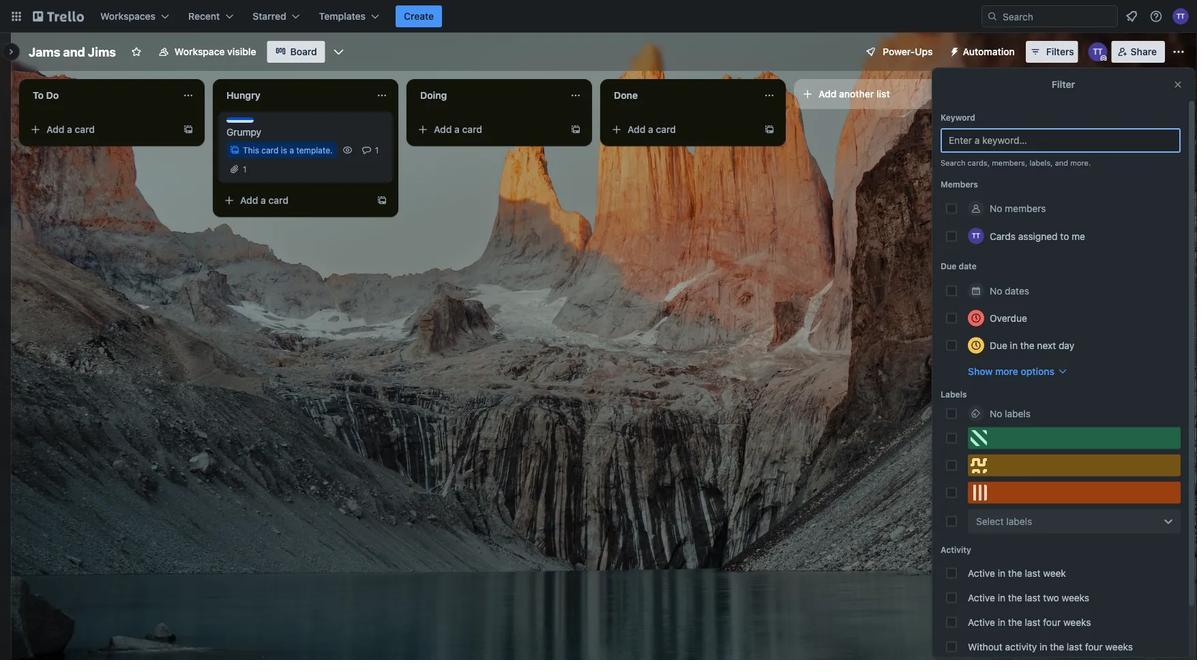 Task type: locate. For each thing, give the bounding box(es) containing it.
in for due in the next day
[[1010, 340, 1018, 351]]

1 vertical spatial no
[[990, 285, 1003, 296]]

2 vertical spatial no
[[990, 408, 1003, 419]]

labels
[[1005, 408, 1031, 419], [1007, 516, 1033, 527]]

Search field
[[998, 6, 1118, 27]]

a down doing text box
[[455, 124, 460, 135]]

jims
[[88, 44, 116, 59]]

create from template… image for done
[[764, 124, 775, 135]]

1 vertical spatial labels
[[1007, 516, 1033, 527]]

0 vertical spatial labels
[[1005, 408, 1031, 419]]

0 vertical spatial and
[[63, 44, 85, 59]]

grumpy
[[227, 127, 261, 138]]

0 vertical spatial due
[[941, 262, 957, 271]]

last for two
[[1025, 592, 1041, 604]]

in up without
[[998, 617, 1006, 628]]

this
[[243, 145, 259, 155]]

template.
[[296, 145, 333, 155]]

add a card button down doing text box
[[412, 119, 565, 141]]

active for active in the last two weeks
[[968, 592, 996, 604]]

the for two
[[1008, 592, 1023, 604]]

3 active from the top
[[968, 617, 996, 628]]

create from template… image for hungry
[[377, 195, 388, 206]]

add a card button down to do text field
[[25, 119, 177, 141]]

list
[[877, 88, 890, 100]]

1 horizontal spatial and
[[1055, 159, 1069, 168]]

recent
[[188, 11, 220, 22]]

a down this card is a template.
[[261, 195, 266, 206]]

card down to do text field
[[75, 124, 95, 135]]

1 horizontal spatial four
[[1085, 641, 1103, 653]]

card left 'is'
[[262, 145, 279, 155]]

grumpy link
[[227, 126, 385, 139]]

more.
[[1071, 159, 1091, 168]]

last left 'week'
[[1025, 568, 1041, 579]]

four
[[1044, 617, 1061, 628], [1085, 641, 1103, 653]]

and inside board name text box
[[63, 44, 85, 59]]

add a card button down this card is a template.
[[218, 190, 371, 212]]

automation
[[963, 46, 1015, 57]]

0 horizontal spatial and
[[63, 44, 85, 59]]

weeks for active in the last four weeks
[[1064, 617, 1091, 628]]

0 vertical spatial terry turtle (terryturtle) image
[[1089, 42, 1108, 61]]

the left next
[[1021, 340, 1035, 351]]

2 no from the top
[[990, 285, 1003, 296]]

do
[[46, 90, 59, 101]]

1 vertical spatial 1
[[243, 164, 247, 174]]

the
[[1021, 340, 1035, 351], [1008, 568, 1023, 579], [1008, 592, 1023, 604], [1008, 617, 1023, 628], [1050, 641, 1065, 653]]

options
[[1021, 366, 1055, 377]]

add a card
[[46, 124, 95, 135], [434, 124, 482, 135], [628, 124, 676, 135], [240, 195, 289, 206]]

card for doing
[[462, 124, 482, 135]]

members
[[941, 179, 978, 189]]

back to home image
[[33, 5, 84, 27]]

0 vertical spatial weeks
[[1062, 592, 1090, 604]]

no up cards
[[990, 203, 1003, 214]]

last down active in the last two weeks
[[1025, 617, 1041, 628]]

due date
[[941, 262, 977, 271]]

to
[[1061, 230, 1070, 242]]

1 vertical spatial weeks
[[1064, 617, 1091, 628]]

add for doing
[[434, 124, 452, 135]]

terry turtle (terryturtle) image
[[1173, 8, 1189, 25]]

share
[[1131, 46, 1157, 57]]

templates
[[319, 11, 366, 22]]

labels right select
[[1007, 516, 1033, 527]]

add a card button for done
[[606, 119, 759, 141]]

filters
[[1047, 46, 1075, 57]]

due up the more on the bottom of page
[[990, 340, 1008, 351]]

workspaces
[[100, 11, 156, 22]]

active in the last two weeks
[[968, 592, 1090, 604]]

add
[[819, 88, 837, 100], [46, 124, 64, 135], [434, 124, 452, 135], [628, 124, 646, 135], [240, 195, 258, 206]]

1
[[375, 145, 379, 155], [243, 164, 247, 174]]

add for to do
[[46, 124, 64, 135]]

no for no dates
[[990, 285, 1003, 296]]

active in the last four weeks
[[968, 617, 1091, 628]]

terry turtle (terryturtle) image right filters
[[1089, 42, 1108, 61]]

due for due in the next day
[[990, 340, 1008, 351]]

the right the activity
[[1050, 641, 1065, 653]]

add a card button for doing
[[412, 119, 565, 141]]

active down active in the last week
[[968, 592, 996, 604]]

the up the activity
[[1008, 617, 1023, 628]]

0 vertical spatial no
[[990, 203, 1003, 214]]

visible
[[227, 46, 256, 57]]

0 vertical spatial 1
[[375, 145, 379, 155]]

1 active from the top
[[968, 568, 996, 579]]

and
[[63, 44, 85, 59], [1055, 159, 1069, 168]]

activity
[[941, 546, 972, 555]]

cards
[[990, 230, 1016, 242]]

a for to do
[[67, 124, 72, 135]]

add down do
[[46, 124, 64, 135]]

1 down this
[[243, 164, 247, 174]]

a down to do text field
[[67, 124, 72, 135]]

last for four
[[1025, 617, 1041, 628]]

no dates
[[990, 285, 1030, 296]]

add a card down do
[[46, 124, 95, 135]]

add down this
[[240, 195, 258, 206]]

switch to… image
[[10, 10, 23, 23]]

1 horizontal spatial 1
[[375, 145, 379, 155]]

1 vertical spatial due
[[990, 340, 1008, 351]]

is
[[281, 145, 287, 155]]

no
[[990, 203, 1003, 214], [990, 285, 1003, 296], [990, 408, 1003, 419]]

select
[[976, 516, 1004, 527]]

day
[[1059, 340, 1075, 351]]

1 no from the top
[[990, 203, 1003, 214]]

search cards, members, labels, and more.
[[941, 159, 1091, 168]]

the up active in the last two weeks
[[1008, 568, 1023, 579]]

the down active in the last week
[[1008, 592, 1023, 604]]

due left "date"
[[941, 262, 957, 271]]

more
[[996, 366, 1019, 377]]

jams and jims
[[29, 44, 116, 59]]

card down doing text box
[[462, 124, 482, 135]]

0 vertical spatial active
[[968, 568, 996, 579]]

add down "doing"
[[434, 124, 452, 135]]

1 vertical spatial four
[[1085, 641, 1103, 653]]

labels down show more options button
[[1005, 408, 1031, 419]]

no for no labels
[[990, 408, 1003, 419]]

0 horizontal spatial four
[[1044, 617, 1061, 628]]

select labels
[[976, 516, 1033, 527]]

1 horizontal spatial terry turtle (terryturtle) image
[[1089, 42, 1108, 61]]

and left more.
[[1055, 159, 1069, 168]]

close popover image
[[1173, 79, 1184, 90]]

templates button
[[311, 5, 388, 27]]

activity
[[1006, 641, 1037, 653]]

terry turtle (terryturtle) image
[[1089, 42, 1108, 61], [968, 228, 985, 244]]

members,
[[992, 159, 1028, 168]]

add a card button
[[25, 119, 177, 141], [412, 119, 565, 141], [606, 119, 759, 141], [218, 190, 371, 212]]

create from template… image
[[183, 124, 194, 135], [570, 124, 581, 135], [764, 124, 775, 135], [377, 195, 388, 206]]

in for active in the last four weeks
[[998, 617, 1006, 628]]

add a card down done
[[628, 124, 676, 135]]

1 vertical spatial and
[[1055, 159, 1069, 168]]

in up show more options
[[1010, 340, 1018, 351]]

last for week
[[1025, 568, 1041, 579]]

create
[[404, 11, 434, 22]]

2 active from the top
[[968, 592, 996, 604]]

due
[[941, 262, 957, 271], [990, 340, 1008, 351]]

search
[[941, 159, 966, 168]]

in up active in the last two weeks
[[998, 568, 1006, 579]]

0 horizontal spatial 1
[[243, 164, 247, 174]]

Hungry text field
[[218, 85, 368, 106]]

3 no from the top
[[990, 408, 1003, 419]]

a down done text box
[[648, 124, 654, 135]]

in for active in the last week
[[998, 568, 1006, 579]]

terry turtle (terryturtle) image left cards
[[968, 228, 985, 244]]

weeks
[[1062, 592, 1090, 604], [1064, 617, 1091, 628], [1106, 641, 1133, 653]]

1 vertical spatial terry turtle (terryturtle) image
[[968, 228, 985, 244]]

0 vertical spatial four
[[1044, 617, 1061, 628]]

add down done
[[628, 124, 646, 135]]

active for active in the last four weeks
[[968, 617, 996, 628]]

Done text field
[[606, 85, 756, 106]]

in down active in the last week
[[998, 592, 1006, 604]]

and left jims
[[63, 44, 85, 59]]

no members
[[990, 203, 1046, 214]]

jams
[[29, 44, 60, 59]]

in
[[1010, 340, 1018, 351], [998, 568, 1006, 579], [998, 592, 1006, 604], [998, 617, 1006, 628], [1040, 641, 1048, 653]]

add for hungry
[[240, 195, 258, 206]]

active down activity
[[968, 568, 996, 579]]

last left two
[[1025, 592, 1041, 604]]

add a card down this
[[240, 195, 289, 206]]

open information menu image
[[1150, 10, 1163, 23]]

starred button
[[244, 5, 308, 27]]

workspace
[[175, 46, 225, 57]]

no down the more on the bottom of page
[[990, 408, 1003, 419]]

card for done
[[656, 124, 676, 135]]

card down 'is'
[[269, 195, 289, 206]]

two
[[1044, 592, 1060, 604]]

active up without
[[968, 617, 996, 628]]

no left dates
[[990, 285, 1003, 296]]

add a card for hungry
[[240, 195, 289, 206]]

show more options
[[968, 366, 1055, 377]]

power-ups button
[[856, 41, 941, 63]]

ups
[[915, 46, 933, 57]]

add another list
[[819, 88, 890, 100]]

workspace visible
[[175, 46, 256, 57]]

no labels
[[990, 408, 1031, 419]]

hungry
[[227, 90, 261, 101]]

0 horizontal spatial due
[[941, 262, 957, 271]]

add a card down "doing"
[[434, 124, 482, 135]]

1 vertical spatial active
[[968, 592, 996, 604]]

1 horizontal spatial due
[[990, 340, 1008, 351]]

card for to do
[[75, 124, 95, 135]]

to do
[[33, 90, 59, 101]]

active
[[968, 568, 996, 579], [968, 592, 996, 604], [968, 617, 996, 628]]

card
[[75, 124, 95, 135], [462, 124, 482, 135], [656, 124, 676, 135], [262, 145, 279, 155], [269, 195, 289, 206]]

add left 'another'
[[819, 88, 837, 100]]

members
[[1005, 203, 1046, 214]]

1 right the template.
[[375, 145, 379, 155]]

card down done text box
[[656, 124, 676, 135]]

add a card button down done text box
[[606, 119, 759, 141]]

a
[[67, 124, 72, 135], [455, 124, 460, 135], [648, 124, 654, 135], [290, 145, 294, 155], [261, 195, 266, 206]]

2 vertical spatial active
[[968, 617, 996, 628]]



Task type: describe. For each thing, give the bounding box(es) containing it.
the for week
[[1008, 568, 1023, 579]]

starred
[[253, 11, 286, 22]]

add a card for doing
[[434, 124, 482, 135]]

labels
[[941, 390, 967, 400]]

weeks for active in the last two weeks
[[1062, 592, 1090, 604]]

labels,
[[1030, 159, 1053, 168]]

workspaces button
[[92, 5, 177, 27]]

create from template… image for to do
[[183, 124, 194, 135]]

Board name text field
[[22, 41, 123, 63]]

a for done
[[648, 124, 654, 135]]

a right 'is'
[[290, 145, 294, 155]]

in for active in the last two weeks
[[998, 592, 1006, 604]]

add a card button for hungry
[[218, 190, 371, 212]]

primary element
[[0, 0, 1198, 33]]

labels for select labels
[[1007, 516, 1033, 527]]

show more options button
[[968, 365, 1069, 378]]

customize views image
[[332, 45, 346, 59]]

0 notifications image
[[1124, 8, 1140, 25]]

automation button
[[944, 41, 1023, 63]]

this member is an admin of this board. image
[[1101, 55, 1107, 61]]

due in the next day
[[990, 340, 1075, 351]]

add a card for to do
[[46, 124, 95, 135]]

Enter a keyword… text field
[[941, 128, 1181, 153]]

color: blue, title: none image
[[227, 117, 254, 123]]

Doing text field
[[412, 85, 562, 106]]

doing
[[420, 90, 447, 101]]

add a card button for to do
[[25, 119, 177, 141]]

star or unstar board image
[[131, 46, 142, 57]]

a for doing
[[455, 124, 460, 135]]

date
[[959, 262, 977, 271]]

assigned
[[1019, 230, 1058, 242]]

power-ups
[[883, 46, 933, 57]]

the for day
[[1021, 340, 1035, 351]]

cards,
[[968, 159, 990, 168]]

color: orange, title: none element
[[968, 482, 1181, 504]]

search image
[[987, 11, 998, 22]]

share button
[[1112, 41, 1166, 63]]

add for done
[[628, 124, 646, 135]]

show
[[968, 366, 993, 377]]

board link
[[267, 41, 325, 63]]

create from template… image for doing
[[570, 124, 581, 135]]

workspace visible button
[[150, 41, 264, 63]]

a for hungry
[[261, 195, 266, 206]]

board
[[290, 46, 317, 57]]

cards assigned to me
[[990, 230, 1086, 242]]

without activity in the last four weeks
[[968, 641, 1133, 653]]

add inside add another list "button"
[[819, 88, 837, 100]]

sm image
[[944, 41, 963, 60]]

next
[[1038, 340, 1056, 351]]

power-
[[883, 46, 915, 57]]

done
[[614, 90, 638, 101]]

card for hungry
[[269, 195, 289, 206]]

last down active in the last four weeks
[[1067, 641, 1083, 653]]

no for no members
[[990, 203, 1003, 214]]

active for active in the last week
[[968, 568, 996, 579]]

add another list button
[[794, 79, 980, 109]]

keyword
[[941, 113, 976, 122]]

filters button
[[1026, 41, 1079, 63]]

create button
[[396, 5, 442, 27]]

without
[[968, 641, 1003, 653]]

recent button
[[180, 5, 242, 27]]

another
[[839, 88, 874, 100]]

me
[[1072, 230, 1086, 242]]

labels for no labels
[[1005, 408, 1031, 419]]

add a card for done
[[628, 124, 676, 135]]

week
[[1044, 568, 1066, 579]]

active in the last week
[[968, 568, 1066, 579]]

show menu image
[[1172, 45, 1186, 59]]

in right the activity
[[1040, 641, 1048, 653]]

To Do text field
[[25, 85, 175, 106]]

2 vertical spatial weeks
[[1106, 641, 1133, 653]]

color: yellow, title: none element
[[968, 455, 1181, 477]]

this card is a template.
[[243, 145, 333, 155]]

to
[[33, 90, 44, 101]]

color: green, title: none element
[[968, 428, 1181, 449]]

overdue
[[990, 313, 1028, 324]]

filter
[[1052, 79, 1076, 90]]

due for due date
[[941, 262, 957, 271]]

dates
[[1005, 285, 1030, 296]]

0 horizontal spatial terry turtle (terryturtle) image
[[968, 228, 985, 244]]

the for four
[[1008, 617, 1023, 628]]



Task type: vqa. For each thing, say whether or not it's contained in the screenshot.
starred icon
no



